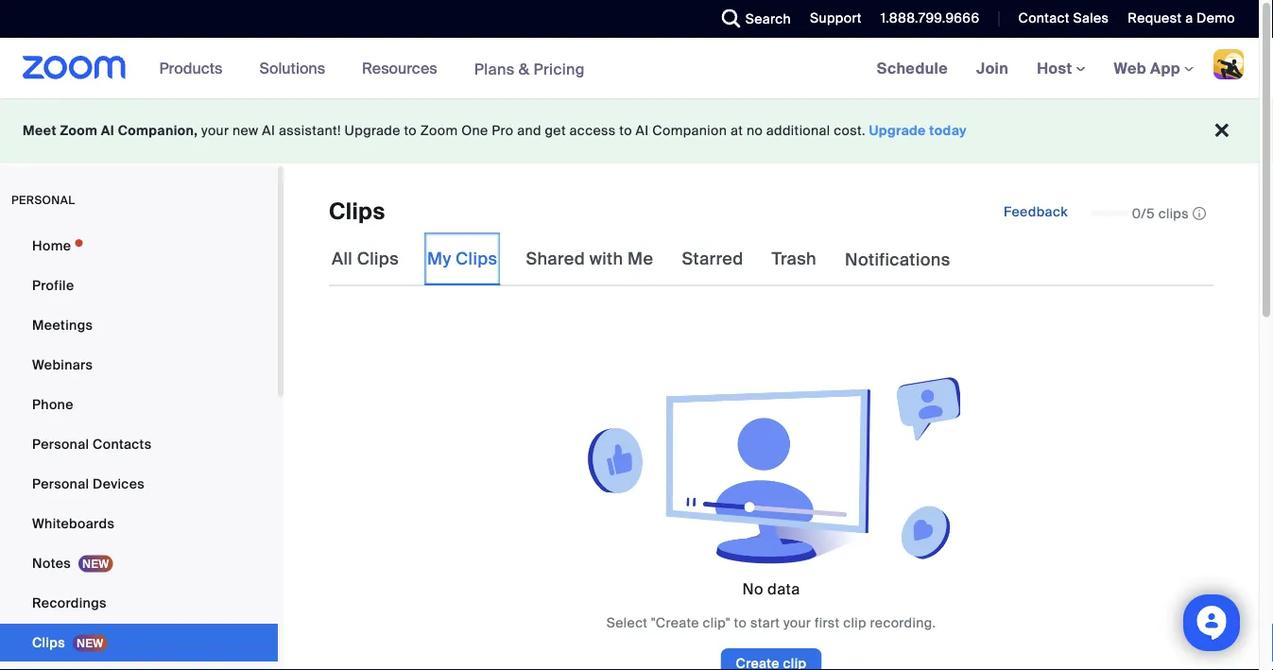 Task type: vqa. For each thing, say whether or not it's contained in the screenshot.
0/5 clips
yes



Task type: locate. For each thing, give the bounding box(es) containing it.
meetings
[[32, 316, 93, 334]]

notifications
[[845, 249, 950, 271]]

ai left companion
[[636, 122, 649, 139]]

first
[[815, 614, 840, 632]]

0 horizontal spatial zoom
[[60, 122, 98, 139]]

devices
[[93, 475, 145, 492]]

host
[[1037, 58, 1076, 78]]

to right clip"
[[734, 614, 747, 632]]

data
[[767, 579, 800, 599]]

pricing
[[533, 59, 585, 79]]

join link
[[962, 38, 1023, 98]]

contact sales link
[[1004, 0, 1114, 38], [1018, 9, 1109, 27]]

my clips tab
[[424, 232, 500, 285]]

banner
[[0, 38, 1259, 100]]

starred tab
[[679, 232, 746, 285]]

0/5 clips application
[[1090, 204, 1206, 223]]

at
[[731, 122, 743, 139]]

to down resources dropdown button
[[404, 122, 417, 139]]

personal down phone
[[32, 435, 89, 453]]

request
[[1128, 9, 1182, 27]]

schedule
[[877, 58, 948, 78]]

webinars link
[[0, 346, 278, 384]]

your left first
[[783, 614, 811, 632]]

support link
[[796, 0, 866, 38], [810, 9, 862, 27]]

personal up whiteboards
[[32, 475, 89, 492]]

request a demo
[[1128, 9, 1235, 27]]

0 vertical spatial your
[[201, 122, 229, 139]]

recording.
[[870, 614, 936, 632]]

join
[[976, 58, 1009, 78]]

clips
[[329, 197, 385, 226], [357, 248, 399, 270], [456, 248, 498, 270], [32, 634, 65, 651]]

clips down recordings
[[32, 634, 65, 651]]

0 horizontal spatial upgrade
[[345, 122, 400, 139]]

solutions button
[[259, 38, 334, 98]]

support
[[810, 9, 862, 27]]

personal
[[11, 193, 75, 207]]

no data
[[742, 579, 800, 599]]

1.888.799.9666 button up schedule
[[866, 0, 984, 38]]

clips right 'all'
[[357, 248, 399, 270]]

clips link
[[0, 624, 278, 662]]

personal
[[32, 435, 89, 453], [32, 475, 89, 492]]

clip
[[843, 614, 866, 632]]

upgrade today link
[[869, 122, 967, 139]]

clips inside tab
[[357, 248, 399, 270]]

0 vertical spatial personal
[[32, 435, 89, 453]]

zoom
[[60, 122, 98, 139], [420, 122, 458, 139]]

notes link
[[0, 544, 278, 582]]

start
[[750, 614, 780, 632]]

upgrade down product information navigation
[[345, 122, 400, 139]]

pro
[[492, 122, 514, 139]]

your left new
[[201, 122, 229, 139]]

personal devices link
[[0, 465, 278, 503]]

personal contacts
[[32, 435, 152, 453]]

profile link
[[0, 267, 278, 304]]

3 ai from the left
[[636, 122, 649, 139]]

2 ai from the left
[[262, 122, 275, 139]]

products button
[[159, 38, 231, 98]]

clips right my
[[456, 248, 498, 270]]

search button
[[708, 0, 796, 38]]

2 horizontal spatial to
[[734, 614, 747, 632]]

plans
[[474, 59, 515, 79]]

shared
[[526, 248, 585, 270]]

additional
[[766, 122, 830, 139]]

profile
[[32, 276, 74, 294]]

sales
[[1073, 9, 1109, 27]]

"create
[[651, 614, 699, 632]]

2 personal from the top
[[32, 475, 89, 492]]

clips up all clips tab
[[329, 197, 385, 226]]

zoom logo image
[[23, 56, 126, 79]]

2 horizontal spatial ai
[[636, 122, 649, 139]]

ai
[[101, 122, 114, 139], [262, 122, 275, 139], [636, 122, 649, 139]]

my clips
[[427, 248, 498, 270]]

clips inside tab
[[456, 248, 498, 270]]

product information navigation
[[145, 38, 599, 100]]

zoom left the one
[[420, 122, 458, 139]]

1 zoom from the left
[[60, 122, 98, 139]]

to right access
[[619, 122, 632, 139]]

request a demo link
[[1114, 0, 1259, 38], [1128, 9, 1235, 27]]

my
[[427, 248, 451, 270]]

upgrade right the cost.
[[869, 122, 926, 139]]

with
[[589, 248, 623, 270]]

companion,
[[118, 122, 198, 139]]

meet zoom ai companion, your new ai assistant! upgrade to zoom one pro and get access to ai companion at no additional cost. upgrade today
[[23, 122, 967, 139]]

all clips
[[332, 248, 399, 270]]

no
[[747, 122, 763, 139]]

0 horizontal spatial to
[[404, 122, 417, 139]]

1 vertical spatial personal
[[32, 475, 89, 492]]

1.888.799.9666 button
[[866, 0, 984, 38], [881, 9, 980, 27]]

1 horizontal spatial ai
[[262, 122, 275, 139]]

0/5 clips
[[1132, 204, 1189, 222]]

shared with me
[[526, 248, 653, 270]]

0 horizontal spatial ai
[[101, 122, 114, 139]]

to
[[404, 122, 417, 139], [619, 122, 632, 139], [734, 614, 747, 632]]

0 horizontal spatial your
[[201, 122, 229, 139]]

zoom right meet
[[60, 122, 98, 139]]

personal for personal devices
[[32, 475, 89, 492]]

companion
[[652, 122, 727, 139]]

ai right new
[[262, 122, 275, 139]]

host button
[[1037, 58, 1085, 78]]

1 personal from the top
[[32, 435, 89, 453]]

resources
[[362, 58, 437, 78]]

0/5
[[1132, 204, 1155, 222]]

feedback button
[[988, 197, 1083, 227]]

web app button
[[1114, 58, 1194, 78]]

1 horizontal spatial zoom
[[420, 122, 458, 139]]

your
[[201, 122, 229, 139], [783, 614, 811, 632]]

1 horizontal spatial your
[[783, 614, 811, 632]]

a
[[1185, 9, 1193, 27]]

select "create clip" to start your first clip recording.
[[606, 614, 936, 632]]

ai left companion,
[[101, 122, 114, 139]]

meet zoom ai companion, footer
[[0, 98, 1259, 164]]

1 horizontal spatial upgrade
[[869, 122, 926, 139]]



Task type: describe. For each thing, give the bounding box(es) containing it.
banner containing products
[[0, 38, 1259, 100]]

1 horizontal spatial to
[[619, 122, 632, 139]]

cost.
[[834, 122, 866, 139]]

contact
[[1018, 9, 1070, 27]]

select
[[606, 614, 648, 632]]

personal devices
[[32, 475, 145, 492]]

plans & pricing
[[474, 59, 585, 79]]

whiteboards
[[32, 515, 115, 532]]

no
[[742, 579, 763, 599]]

resources button
[[362, 38, 446, 98]]

shared with me tab
[[523, 232, 656, 285]]

meetings navigation
[[863, 38, 1259, 100]]

phone link
[[0, 386, 278, 423]]

home link
[[0, 227, 278, 265]]

meetings link
[[0, 306, 278, 344]]

feedback
[[1004, 203, 1068, 220]]

1 vertical spatial your
[[783, 614, 811, 632]]

schedule link
[[863, 38, 962, 98]]

and
[[517, 122, 541, 139]]

personal for personal contacts
[[32, 435, 89, 453]]

web
[[1114, 58, 1146, 78]]

meet
[[23, 122, 57, 139]]

all clips tab
[[329, 232, 402, 285]]

today
[[929, 122, 967, 139]]

one
[[461, 122, 488, 139]]

demo
[[1197, 9, 1235, 27]]

your inside meet zoom ai companion, footer
[[201, 122, 229, 139]]

trash tab
[[769, 232, 819, 285]]

contact sales
[[1018, 9, 1109, 27]]

starred
[[682, 248, 743, 270]]

webinars
[[32, 356, 93, 373]]

solutions
[[259, 58, 325, 78]]

assistant!
[[279, 122, 341, 139]]

all
[[332, 248, 353, 270]]

web app
[[1114, 58, 1180, 78]]

2 upgrade from the left
[[869, 122, 926, 139]]

contacts
[[93, 435, 152, 453]]

clips inside personal menu menu
[[32, 634, 65, 651]]

whiteboards link
[[0, 505, 278, 542]]

1.888.799.9666 button up schedule link
[[881, 9, 980, 27]]

notes
[[32, 554, 71, 572]]

1.888.799.9666
[[881, 9, 980, 27]]

app
[[1150, 58, 1180, 78]]

me
[[628, 248, 653, 270]]

access
[[570, 122, 616, 139]]

profile picture image
[[1213, 49, 1244, 79]]

trash
[[772, 248, 817, 270]]

personal contacts link
[[0, 425, 278, 463]]

clip"
[[703, 614, 730, 632]]

new
[[233, 122, 259, 139]]

1 upgrade from the left
[[345, 122, 400, 139]]

get
[[545, 122, 566, 139]]

1 ai from the left
[[101, 122, 114, 139]]

recordings link
[[0, 584, 278, 622]]

2 zoom from the left
[[420, 122, 458, 139]]

products
[[159, 58, 222, 78]]

recordings
[[32, 594, 107, 611]]

home
[[32, 237, 71, 254]]

&
[[519, 59, 530, 79]]

personal menu menu
[[0, 227, 278, 670]]

search
[[745, 10, 791, 27]]

phone
[[32, 396, 73, 413]]

tabs of clips tab list
[[329, 232, 953, 287]]

clips
[[1158, 204, 1189, 222]]



